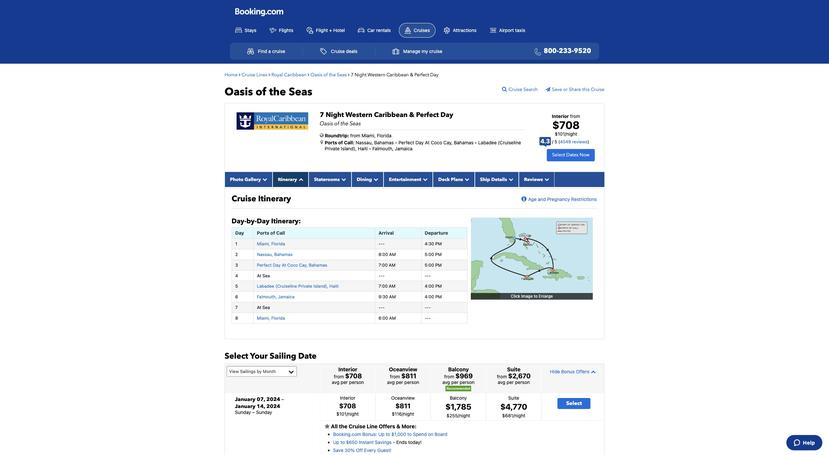 Task type: vqa. For each thing, say whether or not it's contained in the screenshot.
the bottommost 5
yes



Task type: locate. For each thing, give the bounding box(es) containing it.
caribbean for 7 night western caribbean & perfect day
[[387, 72, 409, 78]]

oasis right royal caribbean
[[311, 72, 323, 78]]

& down manage
[[410, 72, 414, 78]]

1 vertical spatial 5:00 pm
[[425, 262, 442, 268]]

bahamas
[[375, 140, 394, 145], [454, 140, 474, 145], [274, 252, 293, 257], [309, 262, 328, 268]]

avg for $2,670
[[498, 380, 506, 385]]

$708 inside interior from $708 $101 / night
[[553, 119, 580, 131]]

miami, florida link for 1
[[257, 241, 285, 246]]

chevron down image for staterooms
[[340, 177, 346, 182]]

search
[[524, 86, 538, 93]]

1 horizontal spatial island),
[[341, 146, 357, 151]]

seas down cruise deals
[[337, 72, 347, 78]]

chevron down image
[[261, 177, 267, 182], [543, 177, 550, 182]]

the down cruise deals link
[[329, 72, 336, 78]]

ports of call
[[257, 230, 285, 236]]

falmouth, jamaica down nassau, bahamas • perfect day at coco cay, bahamas •
[[371, 146, 413, 151]]

0 vertical spatial (cruiseline
[[498, 140, 522, 145]]

/ inside 4.3 / 5 ( 4049 reviews )
[[553, 139, 554, 144]]

from for roundtrip: from miami, florida
[[351, 133, 361, 138]]

2 angle right image from the left
[[308, 72, 310, 77]]

from for oceanview from $811 avg per person
[[390, 374, 400, 380]]

1 vertical spatial haiti
[[330, 284, 339, 289]]

1 vertical spatial interior
[[340, 395, 356, 401]]

at sea for 4
[[257, 273, 270, 278]]

4:00 for 9:30 am
[[425, 294, 435, 300]]

3 chevron down image from the left
[[422, 177, 428, 182]]

night inside the 7 night western caribbean & perfect day oasis of the seas
[[326, 110, 344, 119]]

home link
[[225, 72, 238, 78]]

oceanview inside oceanview from $811 avg per person
[[389, 367, 418, 373]]

am right 8:00
[[390, 252, 396, 257]]

0 vertical spatial 5:00
[[425, 252, 434, 257]]

map marker image
[[321, 140, 323, 145]]

800-
[[544, 46, 559, 55]]

by
[[257, 369, 262, 374]]

$811 inside oceanview from $811 avg per person
[[402, 372, 417, 380]]

night for $811
[[404, 411, 415, 417]]

caribbean inside the 7 night western caribbean & perfect day oasis of the seas
[[374, 110, 408, 119]]

per up suite $4,770 $681 / night
[[507, 380, 514, 385]]

$708 up interior $708 $101 / night
[[345, 372, 362, 380]]

oceanview for from
[[389, 367, 418, 373]]

/ left the (
[[553, 139, 554, 144]]

deals
[[346, 48, 358, 54]]

staterooms
[[314, 176, 340, 183]]

photo
[[230, 176, 244, 183]]

$1,000
[[392, 432, 407, 437]]

2 vertical spatial $708
[[340, 402, 356, 410]]

person inside "balcony from $969 avg per person"
[[460, 380, 475, 385]]

of down roundtrip:
[[339, 140, 343, 145]]

night inside "oceanview $811 $116 / night"
[[404, 411, 415, 417]]

offers up the booking.com bonus: up to $1,000 to spend on board link
[[379, 423, 396, 429]]

4 avg from the left
[[498, 380, 506, 385]]

1 vertical spatial suite
[[509, 395, 520, 401]]

1 vertical spatial $101
[[337, 411, 347, 417]]

interior inside interior from $708 avg per person
[[339, 367, 358, 373]]

0 horizontal spatial 7
[[235, 305, 238, 310]]

2 vertical spatial 7
[[235, 305, 238, 310]]

caribbean
[[284, 72, 307, 78], [387, 72, 409, 78], [374, 110, 408, 119]]

from inside interior from $708 avg per person
[[334, 374, 344, 380]]

chevron down image for photo gallery
[[261, 177, 267, 182]]

2 5:00 from the top
[[425, 262, 434, 268]]

& up nassau, bahamas • perfect day at coco cay, bahamas •
[[410, 110, 415, 119]]

nassau,
[[356, 140, 373, 145], [257, 252, 273, 257]]

select down the (
[[553, 152, 566, 158]]

1
[[235, 241, 237, 246]]

miami, florida for 8
[[257, 316, 285, 321]]

1 4:00 pm from the top
[[425, 284, 442, 289]]

miami, florida link down falmouth, jamaica link
[[257, 316, 285, 321]]

2 person from the left
[[405, 380, 420, 385]]

0 vertical spatial suite
[[508, 367, 521, 373]]

from up "oceanview $811 $116 / night"
[[390, 374, 400, 380]]

hide bonus offers
[[551, 369, 590, 374]]

booking.com home image
[[235, 8, 284, 17]]

at sea down nassau, bahamas link
[[257, 273, 270, 278]]

chevron down image up and
[[543, 177, 550, 182]]

search image
[[502, 86, 509, 92]]

2 chevron down image from the left
[[543, 177, 550, 182]]

of down lines
[[256, 85, 267, 99]]

/ for $4,770
[[514, 413, 515, 418]]

falmouth, jamaica link
[[257, 294, 295, 300]]

interior $708 $101 / night
[[337, 395, 359, 417]]

14,
[[257, 403, 265, 410]]

2 per from the left
[[396, 380, 404, 385]]

1 vertical spatial cay,
[[299, 262, 308, 268]]

1 4:00 from the top
[[425, 284, 435, 289]]

florida for 8
[[272, 316, 285, 321]]

1 avg from the left
[[332, 380, 340, 385]]

restrictions
[[572, 196, 597, 202]]

island),
[[341, 146, 357, 151], [314, 284, 329, 289]]

1 pm from the top
[[436, 241, 442, 246]]

1 miami, florida from the top
[[257, 241, 285, 246]]

oceanview for $811
[[392, 395, 415, 401]]

person up recommended image
[[460, 380, 475, 385]]

chevron down image inside staterooms dropdown button
[[340, 177, 346, 182]]

chevron down image left ship
[[464, 177, 470, 182]]

/
[[565, 131, 567, 137], [553, 139, 554, 144], [347, 411, 348, 417], [402, 411, 404, 417], [458, 413, 460, 418], [514, 413, 515, 418]]

1 vertical spatial $708
[[345, 372, 362, 380]]

1 vertical spatial 7:00
[[379, 284, 388, 289]]

1 horizontal spatial 7
[[320, 110, 324, 119]]

/ inside suite $4,770 $681 / night
[[514, 413, 515, 418]]

1 vertical spatial 4:00 pm
[[425, 294, 442, 300]]

7:00 am down 8:00 am
[[379, 262, 396, 268]]

person inside suite from $2,670 avg per person
[[516, 380, 530, 385]]

interior for $708
[[340, 395, 356, 401]]

5:00 for 8:00 am
[[425, 252, 434, 257]]

2 horizontal spatial 7
[[351, 72, 354, 78]]

suite inside suite from $2,670 avg per person
[[508, 367, 521, 373]]

2 avg from the left
[[388, 380, 395, 385]]

age
[[529, 196, 537, 202]]

1 horizontal spatial sunday
[[256, 410, 272, 415]]

airport
[[500, 27, 514, 33]]

jamaica down labadee (cruiseline private island), haiti link
[[278, 294, 295, 300]]

save left 30%
[[333, 448, 344, 453]]

1 5:00 pm from the top
[[425, 252, 442, 257]]

1 horizontal spatial up
[[379, 432, 385, 437]]

4 pm from the top
[[436, 284, 442, 289]]

falmouth, jamaica
[[371, 146, 413, 151], [257, 294, 295, 300]]

am for falmouth, jamaica
[[390, 294, 396, 300]]

0 vertical spatial up
[[379, 432, 385, 437]]

$708
[[553, 119, 580, 131], [345, 372, 362, 380], [340, 402, 356, 410]]

1 january from the top
[[235, 396, 256, 403]]

save or share this cruise
[[553, 86, 605, 93]]

233-
[[559, 46, 574, 55]]

cruise deals link
[[313, 45, 365, 58]]

0 vertical spatial miami, florida link
[[257, 241, 285, 246]]

private down ports of call:
[[325, 146, 340, 151]]

now
[[580, 152, 590, 158]]

balcony inside "balcony from $969 avg per person"
[[449, 367, 469, 373]]

1 vertical spatial miami,
[[257, 241, 270, 246]]

avg inside oceanview from $811 avg per person
[[388, 380, 395, 385]]

call:
[[344, 140, 355, 145]]

1 vertical spatial jamaica
[[278, 294, 295, 300]]

chevron down image inside deck plans dropdown button
[[464, 177, 470, 182]]

jamaica down nassau, bahamas • perfect day at coco cay, bahamas •
[[395, 146, 413, 151]]

western inside the 7 night western caribbean & perfect day oasis of the seas
[[346, 110, 373, 119]]

1 vertical spatial up
[[333, 440, 340, 445]]

person up "oceanview $811 $116 / night"
[[405, 380, 420, 385]]

booking.com bonus: up to $1,000 to spend on board link
[[333, 432, 448, 437]]

chevron down image inside photo gallery dropdown button
[[261, 177, 267, 182]]

1 7:00 am from the top
[[379, 262, 396, 268]]

sea down nassau, bahamas link
[[263, 273, 270, 278]]

oasis of the seas down cruise deals link
[[311, 72, 347, 78]]

falmouth, down roundtrip: from miami, florida
[[373, 146, 394, 151]]

chevron down image inside ship details dropdown button
[[508, 177, 514, 182]]

2 7:00 from the top
[[379, 284, 388, 289]]

miami, florida link
[[257, 241, 285, 246], [257, 316, 285, 321]]

1 horizontal spatial haiti
[[358, 146, 368, 151]]

1 vertical spatial 7
[[320, 110, 324, 119]]

0 vertical spatial itinerary
[[278, 176, 297, 183]]

per inside "balcony from $969 avg per person"
[[452, 380, 459, 385]]

$708 inside interior from $708 avg per person
[[345, 372, 362, 380]]

2 sea from the top
[[263, 305, 270, 310]]

1 vertical spatial seas
[[289, 85, 313, 99]]

per up interior $708 $101 / night
[[341, 380, 348, 385]]

pm
[[436, 241, 442, 246], [436, 252, 442, 257], [436, 262, 442, 268], [436, 284, 442, 289], [436, 294, 442, 300]]

oasis of the seas main content
[[221, 67, 608, 455]]

person up interior $708 $101 / night
[[349, 380, 364, 385]]

2 vertical spatial miami,
[[257, 316, 270, 321]]

1 vertical spatial 5:00
[[425, 262, 434, 268]]

1 vertical spatial $811
[[396, 402, 411, 410]]

2 at sea from the top
[[257, 305, 270, 310]]

0 vertical spatial 4:00 pm
[[425, 284, 442, 289]]

chevron down image for entertainment
[[422, 177, 428, 182]]

0 horizontal spatial select
[[225, 351, 248, 362]]

5 pm from the top
[[436, 294, 442, 300]]

0 horizontal spatial falmouth, jamaica
[[257, 294, 295, 300]]

balcony for $1,785
[[450, 395, 467, 401]]

royal
[[272, 72, 283, 78]]

$708 up 4.3 / 5 ( 4049 reviews )
[[553, 119, 580, 131]]

2 4:00 pm from the top
[[425, 294, 442, 300]]

pm for miami, florida
[[436, 241, 442, 246]]

2 january from the top
[[235, 403, 256, 410]]

0 vertical spatial western
[[368, 72, 386, 78]]

deck plans
[[439, 176, 464, 183]]

info circle image
[[520, 196, 529, 203]]

7:00 am for 4:00
[[379, 284, 396, 289]]

florida down falmouth, jamaica link
[[272, 316, 285, 321]]

0 horizontal spatial $101
[[337, 411, 347, 417]]

per for $969
[[452, 380, 459, 385]]

2 cruise from the left
[[430, 48, 443, 54]]

1 chevron down image from the left
[[261, 177, 267, 182]]

per inside suite from $2,670 avg per person
[[507, 380, 514, 385]]

select up view
[[225, 351, 248, 362]]

0 horizontal spatial (cruiseline
[[276, 284, 297, 289]]

cruise itinerary map image
[[471, 218, 593, 299]]

2 5:00 pm from the top
[[425, 262, 442, 268]]

&
[[410, 72, 414, 78], [410, 110, 415, 119], [397, 423, 401, 429]]

cruise right the a
[[272, 48, 286, 54]]

1 horizontal spatial coco
[[431, 140, 443, 145]]

chevron up image
[[590, 369, 596, 374]]

07,
[[257, 396, 265, 403]]

airport taxis
[[500, 27, 526, 33]]

7:00 up 9:30
[[379, 284, 388, 289]]

1 horizontal spatial to
[[386, 432, 391, 437]]

miami, down the 7 night western caribbean & perfect day oasis of the seas
[[362, 133, 376, 138]]

1 7:00 from the top
[[379, 262, 388, 268]]

3 avg from the left
[[443, 380, 450, 385]]

avg up "oceanview $811 $116 / night"
[[388, 380, 395, 385]]

private down 'perfect day at coco cay, bahamas'
[[299, 284, 313, 289]]

call
[[277, 230, 285, 236]]

1 vertical spatial offers
[[379, 423, 396, 429]]

1 per from the left
[[341, 380, 348, 385]]

cruise
[[272, 48, 286, 54], [430, 48, 443, 54]]

0 horizontal spatial up
[[333, 440, 340, 445]]

perfect down the 7 night western caribbean & perfect day oasis of the seas
[[399, 140, 415, 145]]

from up the "call:"
[[351, 133, 361, 138]]

night down $4,770
[[515, 413, 526, 418]]

2 chevron down image from the left
[[372, 177, 379, 182]]

up down booking.com
[[333, 440, 340, 445]]

1 vertical spatial oasis of the seas
[[225, 85, 313, 99]]

1 cruise from the left
[[272, 48, 286, 54]]

1 person from the left
[[349, 380, 364, 385]]

cruise left search
[[509, 86, 523, 93]]

1 vertical spatial labadee (cruiseline private island), haiti
[[257, 284, 339, 289]]

cruise left lines
[[242, 72, 255, 78]]

oasis down home link
[[225, 85, 253, 99]]

labadee inside labadee (cruiseline private island), haiti
[[479, 140, 497, 145]]

chevron down image
[[340, 177, 346, 182], [372, 177, 379, 182], [422, 177, 428, 182], [464, 177, 470, 182], [508, 177, 514, 182]]

avg inside suite from $2,670 avg per person
[[498, 380, 506, 385]]

2 4:00 from the top
[[425, 294, 435, 300]]

nassau, for nassau, bahamas • perfect day at coco cay, bahamas •
[[356, 140, 373, 145]]

7:00 down 8:00
[[379, 262, 388, 268]]

car
[[368, 27, 375, 33]]

miami,
[[362, 133, 376, 138], [257, 241, 270, 246], [257, 316, 270, 321]]

per inside interior from $708 avg per person
[[341, 380, 348, 385]]

angle right image for oasis of the seas
[[348, 72, 350, 77]]

angle right image
[[239, 72, 241, 77], [308, 72, 310, 77], [348, 72, 350, 77]]

suite for from
[[508, 367, 521, 373]]

1 vertical spatial miami, florida
[[257, 316, 285, 321]]

cruise inside 'travel menu' navigation
[[331, 48, 345, 54]]

/ inside interior $708 $101 / night
[[347, 411, 348, 417]]

night inside interior $708 $101 / night
[[348, 411, 359, 417]]

balcony inside balcony $1,785 $255 / night
[[450, 395, 467, 401]]

oasis of the seas
[[311, 72, 347, 78], [225, 85, 313, 99]]

0 horizontal spatial private
[[299, 284, 313, 289]]

5 left the (
[[555, 139, 558, 144]]

1 angle right image from the left
[[239, 72, 241, 77]]

find
[[258, 48, 267, 54]]

2
[[235, 252, 238, 257]]

4 chevron down image from the left
[[464, 177, 470, 182]]

sea
[[263, 273, 270, 278], [263, 305, 270, 310]]

travel menu navigation
[[230, 43, 600, 60]]

chevron down image inside dining dropdown button
[[372, 177, 379, 182]]

/ down $4,770
[[514, 413, 515, 418]]

2 2024 from the top
[[267, 403, 280, 410]]

1 horizontal spatial ports
[[325, 140, 337, 145]]

the
[[329, 72, 336, 78], [269, 85, 286, 99], [341, 120, 349, 127], [339, 423, 348, 429]]

1 vertical spatial miami, florida link
[[257, 316, 285, 321]]

to up savings
[[386, 432, 391, 437]]

sailings
[[240, 369, 256, 374]]

/ inside "oceanview $811 $116 / night"
[[402, 411, 404, 417]]

night right $116
[[404, 411, 415, 417]]

1 miami, florida link from the top
[[257, 241, 285, 246]]

4 per from the left
[[507, 380, 514, 385]]

0 vertical spatial 5
[[555, 139, 558, 144]]

flight + hotel
[[316, 27, 345, 33]]

night down $1,785
[[460, 413, 471, 418]]

1 vertical spatial night
[[326, 110, 344, 119]]

photo gallery button
[[225, 172, 273, 187]]

up up savings
[[379, 432, 385, 437]]

5:00 pm for 7:00 am
[[425, 262, 442, 268]]

0 vertical spatial select
[[553, 152, 566, 158]]

suite
[[508, 367, 521, 373], [509, 395, 520, 401]]

1 vertical spatial island),
[[314, 284, 329, 289]]

per for $708
[[341, 380, 348, 385]]

reviews
[[525, 176, 543, 183]]

3 pm from the top
[[436, 262, 442, 268]]

1 sea from the top
[[263, 273, 270, 278]]

person for $708
[[349, 380, 364, 385]]

0 vertical spatial cay,
[[444, 140, 453, 145]]

0 vertical spatial labadee
[[479, 140, 497, 145]]

miami, down ports of call on the left bottom
[[257, 241, 270, 246]]

at sea for 7
[[257, 305, 270, 310]]

0 vertical spatial nassau,
[[356, 140, 373, 145]]

am right 9:30
[[390, 294, 396, 300]]

3 angle right image from the left
[[348, 72, 350, 77]]

4 person from the left
[[516, 380, 530, 385]]

7:00 am
[[379, 262, 396, 268], [379, 284, 396, 289]]

1 chevron down image from the left
[[340, 177, 346, 182]]

from inside interior from $708 $101 / night
[[571, 113, 581, 119]]

select for dates
[[553, 152, 566, 158]]

1 vertical spatial oceanview
[[392, 395, 415, 401]]

2 miami, florida link from the top
[[257, 316, 285, 321]]

0 vertical spatial balcony
[[449, 367, 469, 373]]

florida up 'nassau, bahamas'
[[272, 241, 285, 246]]

chevron down image for deck plans
[[464, 177, 470, 182]]

1 5:00 from the top
[[425, 252, 434, 257]]

0 horizontal spatial jamaica
[[278, 294, 295, 300]]

night
[[355, 72, 367, 78], [326, 110, 344, 119]]

sea down falmouth, jamaica link
[[263, 305, 270, 310]]

itinerary inside itinerary dropdown button
[[278, 176, 297, 183]]

january left 14,
[[235, 403, 256, 410]]

miami, florida link for 8
[[257, 316, 285, 321]]

angle right image for royal caribbean
[[308, 72, 310, 77]]

4
[[235, 273, 238, 278]]

ports down day-by-day itinerary:
[[257, 230, 270, 236]]

800-233-9520 link
[[533, 46, 592, 56]]

of up roundtrip:
[[335, 120, 340, 127]]

1 horizontal spatial falmouth, jamaica
[[371, 146, 413, 151]]

chevron down image left deck
[[422, 177, 428, 182]]

+
[[329, 27, 332, 33]]

1 vertical spatial sea
[[263, 305, 270, 310]]

1 vertical spatial nassau,
[[257, 252, 273, 257]]

0 vertical spatial 7:00
[[379, 262, 388, 268]]

booking.com bonus: up to $1,000 to spend on board up to $650 instant savings -             ends today! save 30% off every guest!
[[333, 432, 448, 453]]

labadee (cruiseline private island), haiti link
[[257, 284, 339, 289]]

sunday left 14,
[[235, 410, 251, 415]]

miami, florida link down ports of call on the left bottom
[[257, 241, 285, 246]]

angle right image right royal caribbean link
[[308, 72, 310, 77]]

2 7:00 am from the top
[[379, 284, 396, 289]]

2024 right 07,
[[267, 396, 280, 403]]

$708 up booking.com
[[340, 402, 356, 410]]

roundtrip: from miami, florida
[[325, 133, 392, 138]]

---
[[379, 241, 385, 246], [379, 273, 385, 278], [425, 273, 431, 278], [379, 305, 385, 310], [425, 305, 431, 310], [425, 316, 431, 321]]

interior inside interior $708 $101 / night
[[340, 395, 356, 401]]

0 vertical spatial coco
[[431, 140, 443, 145]]

– right 07,
[[282, 396, 284, 403]]

0 horizontal spatial labadee
[[257, 284, 275, 289]]

/ inside balcony $1,785 $255 / night
[[458, 413, 460, 418]]

0 vertical spatial miami, florida
[[257, 241, 285, 246]]

am right 6:00
[[390, 316, 396, 321]]

1 vertical spatial select
[[225, 351, 248, 362]]

cruise inside "dropdown button"
[[430, 48, 443, 54]]

from for interior from $708 $101 / night
[[571, 113, 581, 119]]

itinerary up day-by-day itinerary:
[[258, 193, 291, 204]]

night for 7 night western caribbean & perfect day oasis of the seas
[[326, 110, 344, 119]]

0 horizontal spatial falmouth,
[[257, 294, 277, 300]]

from right interior
[[571, 113, 581, 119]]

7 right oasis of the seas link
[[351, 72, 354, 78]]

1 horizontal spatial seas
[[337, 72, 347, 78]]

save left or
[[553, 86, 563, 93]]

6
[[235, 294, 238, 300]]

person inside interior from $708 avg per person
[[349, 380, 364, 385]]

0 vertical spatial 4:00
[[425, 284, 435, 289]]

chevron down image inside reviews dropdown button
[[543, 177, 550, 182]]

avg inside interior from $708 avg per person
[[332, 380, 340, 385]]

chevron down image for ship details
[[508, 177, 514, 182]]

to down booking.com
[[341, 440, 345, 445]]

0 vertical spatial falmouth,
[[373, 146, 394, 151]]

& inside the 7 night western caribbean & perfect day oasis of the seas
[[410, 110, 415, 119]]

chevron down image up cruise itinerary
[[261, 177, 267, 182]]

0 vertical spatial 7:00 am
[[379, 262, 396, 268]]

globe image
[[320, 133, 324, 138]]

1 horizontal spatial falmouth,
[[373, 146, 394, 151]]

or
[[564, 86, 568, 93]]

am up 9:30 am
[[389, 284, 396, 289]]

to down "more:"
[[408, 432, 412, 437]]

2 miami, florida from the top
[[257, 316, 285, 321]]

chevron down image inside entertainment dropdown button
[[422, 177, 428, 182]]

florida down the 7 night western caribbean & perfect day oasis of the seas
[[377, 133, 392, 138]]

of down cruise deals link
[[324, 72, 328, 78]]

0 vertical spatial jamaica
[[395, 146, 413, 151]]

/ up "more:"
[[402, 411, 404, 417]]

$101 inside interior from $708 $101 / night
[[555, 131, 565, 137]]

save
[[553, 86, 563, 93], [333, 448, 344, 453]]

itinerary
[[278, 176, 297, 183], [258, 193, 291, 204]]

$708 for interior from $708 avg per person
[[345, 372, 362, 380]]

private
[[325, 146, 340, 151], [299, 284, 313, 289]]

2 pm from the top
[[436, 252, 442, 257]]

7 night western caribbean & perfect day
[[351, 72, 439, 78]]

nassau, bahamas
[[257, 252, 293, 257]]

seas up roundtrip: from miami, florida
[[350, 120, 361, 127]]

from inside oceanview from $811 avg per person
[[390, 374, 400, 380]]

night inside suite $4,770 $681 / night
[[515, 413, 526, 418]]

from up interior $708 $101 / night
[[334, 374, 344, 380]]

0 vertical spatial interior
[[339, 367, 358, 373]]

chevron down image left reviews at the top right of page
[[508, 177, 514, 182]]

suite $4,770 $681 / night
[[501, 395, 528, 418]]

/ for $708
[[347, 411, 348, 417]]

taxis
[[516, 27, 526, 33]]

avg inside "balcony from $969 avg per person"
[[443, 380, 450, 385]]

4:00 pm for 7:00 am
[[425, 284, 442, 289]]

per inside oceanview from $811 avg per person
[[396, 380, 404, 385]]

chevron down image for dining
[[372, 177, 379, 182]]

night up roundtrip:
[[326, 110, 344, 119]]

1 horizontal spatial labadee
[[479, 140, 497, 145]]

1 horizontal spatial 5
[[555, 139, 558, 144]]

0 horizontal spatial angle right image
[[239, 72, 241, 77]]

miami, florida down falmouth, jamaica link
[[257, 316, 285, 321]]

cruise for cruise itinerary
[[232, 193, 256, 204]]

/ up 4.3 / 5 ( 4049 reviews )
[[565, 131, 567, 137]]

reviews button
[[519, 172, 555, 187]]

7 down 6 on the bottom
[[235, 305, 238, 310]]

1 horizontal spatial offers
[[577, 369, 590, 374]]

7 inside the 7 night western caribbean & perfect day oasis of the seas
[[320, 110, 324, 119]]

cruise down photo gallery
[[232, 193, 256, 204]]

1 at sea from the top
[[257, 273, 270, 278]]

per up "oceanview $811 $116 / night"
[[396, 380, 404, 385]]

person for $969
[[460, 380, 475, 385]]

select down hide bonus offers link
[[567, 400, 583, 407]]

flight + hotel link
[[302, 23, 350, 37]]

5 chevron down image from the left
[[508, 177, 514, 182]]

0 vertical spatial oceanview
[[389, 367, 418, 373]]

4:00 pm for 9:30 am
[[425, 294, 442, 300]]

chevron down image left entertainment
[[372, 177, 379, 182]]

1 vertical spatial florida
[[272, 241, 285, 246]]

from inside "balcony from $969 avg per person"
[[445, 374, 455, 380]]

1 vertical spatial save
[[333, 448, 344, 453]]

$811 up $116
[[396, 402, 411, 410]]

cruise
[[331, 48, 345, 54], [242, 72, 255, 78], [509, 86, 523, 93], [591, 86, 605, 93], [232, 193, 256, 204], [349, 423, 366, 429]]

3 per from the left
[[452, 380, 459, 385]]

1 horizontal spatial angle right image
[[308, 72, 310, 77]]

$2,670
[[509, 372, 531, 380]]

4049
[[561, 139, 572, 144]]

ports for ports of call
[[257, 230, 270, 236]]

from inside suite from $2,670 avg per person
[[497, 374, 507, 380]]

person inside oceanview from $811 avg per person
[[405, 380, 420, 385]]

suite inside suite $4,770 $681 / night
[[509, 395, 520, 401]]

save 30% off every guest! link
[[333, 448, 392, 453]]

select          dates now link
[[547, 149, 595, 161]]

2 horizontal spatial select
[[567, 400, 583, 407]]

haiti
[[358, 146, 368, 151], [330, 284, 339, 289]]

$708 for interior from $708 $101 / night
[[553, 119, 580, 131]]

night inside balcony $1,785 $255 / night
[[460, 413, 471, 418]]

0 vertical spatial at sea
[[257, 273, 270, 278]]

3 person from the left
[[460, 380, 475, 385]]

& up "$1,000"
[[397, 423, 401, 429]]

5:00 for 7:00 am
[[425, 262, 434, 268]]

up
[[379, 432, 385, 437], [333, 440, 340, 445]]

cruise left the deals on the left top of page
[[331, 48, 345, 54]]

angle right image for home
[[239, 72, 241, 77]]

at sea down falmouth, jamaica link
[[257, 305, 270, 310]]

0 vertical spatial $708
[[553, 119, 580, 131]]

1 horizontal spatial save
[[553, 86, 563, 93]]

sunday down 07,
[[256, 410, 272, 415]]

2 horizontal spatial angle right image
[[348, 72, 350, 77]]

miami, florida down ports of call on the left bottom
[[257, 241, 285, 246]]



Task type: describe. For each thing, give the bounding box(es) containing it.
details
[[492, 176, 508, 183]]

perfect down the manage my cruise
[[415, 72, 429, 78]]

1 vertical spatial oasis
[[225, 85, 253, 99]]

savings
[[375, 440, 392, 445]]

person for $2,670
[[516, 380, 530, 385]]

from for suite from $2,670 avg per person
[[497, 374, 507, 380]]

hotel
[[334, 27, 345, 33]]

select link
[[558, 398, 591, 409]]

dining button
[[352, 172, 384, 187]]

0 vertical spatial oasis
[[311, 72, 323, 78]]

0 vertical spatial offers
[[577, 369, 590, 374]]

itinerary:
[[271, 217, 301, 226]]

night for $708
[[348, 411, 359, 417]]

1 2024 from the top
[[267, 396, 280, 403]]

dates
[[567, 152, 579, 158]]

$650
[[346, 440, 358, 445]]

7 for 7 night western caribbean & perfect day oasis of the seas
[[320, 110, 324, 119]]

800-233-9520
[[544, 46, 592, 55]]

select          dates now
[[553, 152, 590, 158]]

0 horizontal spatial 5
[[235, 284, 238, 289]]

cruises
[[414, 27, 430, 33]]

- inside the booking.com bonus: up to $1,000 to spend on board up to $650 instant savings -             ends today! save 30% off every guest!
[[393, 440, 395, 445]]

1 horizontal spatial (cruiseline
[[498, 140, 522, 145]]

sea for 7
[[263, 305, 270, 310]]

manage my cruise
[[404, 48, 443, 54]]

rentals
[[377, 27, 391, 33]]

0 vertical spatial seas
[[337, 72, 347, 78]]

/ inside interior from $708 $101 / night
[[565, 131, 567, 137]]

0 horizontal spatial seas
[[289, 85, 313, 99]]

cruise for cruise search
[[509, 86, 523, 93]]

interior for from
[[339, 367, 358, 373]]

7:00 for 4:00 pm
[[379, 284, 388, 289]]

0 horizontal spatial haiti
[[330, 284, 339, 289]]

night for $4,770
[[515, 413, 526, 418]]

photo gallery
[[230, 176, 261, 183]]

stays
[[245, 27, 257, 33]]

0 vertical spatial haiti
[[358, 146, 368, 151]]

today!
[[409, 440, 422, 445]]

0 vertical spatial labadee (cruiseline private island), haiti
[[325, 140, 522, 151]]

hide bonus offers link
[[544, 366, 603, 377]]

cruise up booking.com
[[349, 423, 366, 429]]

0 vertical spatial miami,
[[362, 133, 376, 138]]

7:00 am for 5:00
[[379, 262, 396, 268]]

perfect inside the 7 night western caribbean & perfect day oasis of the seas
[[417, 110, 439, 119]]

deck
[[439, 176, 450, 183]]

the right all
[[339, 423, 348, 429]]

nassau, bahamas • perfect day at coco cay, bahamas •
[[356, 140, 477, 145]]

0 vertical spatial falmouth, jamaica
[[371, 146, 413, 151]]

manage
[[404, 48, 421, 54]]

$811 inside "oceanview $811 $116 / night"
[[396, 402, 411, 410]]

seas inside the 7 night western caribbean & perfect day oasis of the seas
[[350, 120, 361, 127]]

am for labadee (cruiseline private island), haiti
[[389, 284, 396, 289]]

1 vertical spatial falmouth,
[[257, 294, 277, 300]]

0 vertical spatial private
[[325, 146, 340, 151]]

suite from $2,670 avg per person
[[497, 367, 531, 385]]

oceanview $811 $116 / night
[[392, 395, 415, 417]]

1 vertical spatial –
[[252, 410, 255, 415]]

cruise deals
[[331, 48, 358, 54]]

sea for 4
[[263, 273, 270, 278]]

car rentals link
[[353, 23, 397, 37]]

2 sunday from the left
[[256, 410, 272, 415]]

avg for $708
[[332, 380, 340, 385]]

per for $811
[[396, 380, 404, 385]]

0 horizontal spatial cay,
[[299, 262, 308, 268]]

of inside the 7 night western caribbean & perfect day oasis of the seas
[[335, 120, 340, 127]]

ship details button
[[475, 172, 519, 187]]

miami, for 8
[[257, 316, 270, 321]]

1 vertical spatial labadee
[[257, 284, 275, 289]]

cruise itinerary
[[232, 193, 291, 204]]

ship details
[[481, 176, 508, 183]]

day-
[[232, 217, 247, 226]]

angle right image
[[269, 72, 271, 77]]

ports for ports of call:
[[325, 140, 337, 145]]

)
[[588, 139, 590, 144]]

view sailings by month link
[[227, 366, 297, 377]]

0 vertical spatial oasis of the seas
[[311, 72, 347, 78]]

from for balcony from $969 avg per person
[[445, 374, 455, 380]]

ends
[[397, 440, 407, 445]]

oasis of the seas link
[[311, 72, 348, 78]]

nassau, bahamas link
[[257, 252, 293, 257]]

day inside the 7 night western caribbean & perfect day oasis of the seas
[[441, 110, 454, 119]]

7:00 for 5:00 pm
[[379, 262, 388, 268]]

7 for 7
[[235, 305, 238, 310]]

2 vertical spatial &
[[397, 423, 401, 429]]

pm for nassau, bahamas
[[436, 252, 442, 257]]

6:00 am
[[379, 316, 396, 321]]

perfect down 'nassau, bahamas'
[[257, 262, 272, 268]]

avg for $969
[[443, 380, 450, 385]]

of left 'call'
[[271, 230, 275, 236]]

pm for labadee (cruiseline private island), haiti
[[436, 284, 442, 289]]

0 horizontal spatial •
[[369, 146, 371, 151]]

2 vertical spatial select
[[567, 400, 583, 407]]

1 horizontal spatial jamaica
[[395, 146, 413, 151]]

4:00 for 7:00 am
[[425, 284, 435, 289]]

and
[[538, 196, 546, 202]]

select your sailing date
[[225, 351, 317, 362]]

nassau, for nassau, bahamas
[[257, 252, 273, 257]]

0 horizontal spatial island),
[[314, 284, 329, 289]]

6:00
[[379, 316, 388, 321]]

$255
[[447, 413, 458, 418]]

$4,770
[[501, 402, 528, 412]]

booking.com
[[333, 432, 361, 437]]

am for nassau, bahamas
[[390, 252, 396, 257]]

& for 7 night western caribbean & perfect day oasis of the seas
[[410, 110, 415, 119]]

age and pregnancy restrictions link
[[520, 196, 597, 203]]

cruise lines
[[242, 72, 268, 78]]

save or share this cruise link
[[546, 86, 605, 93]]

am for perfect day at coco cay, bahamas
[[389, 262, 396, 268]]

from for interior from $708 avg per person
[[334, 374, 344, 380]]

the inside the 7 night western caribbean & perfect day oasis of the seas
[[341, 120, 349, 127]]

1 sunday from the left
[[235, 410, 251, 415]]

stays link
[[230, 23, 262, 37]]

manage my cruise button
[[386, 45, 450, 58]]

balcony for from
[[449, 367, 469, 373]]

chevron up image
[[297, 177, 304, 182]]

pm for falmouth, jamaica
[[436, 294, 442, 300]]

night for 7 night western caribbean & perfect day
[[355, 72, 367, 78]]

night inside interior from $708 $101 / night
[[567, 131, 578, 137]]

paper plane image
[[546, 87, 553, 92]]

royal caribbean image
[[237, 112, 308, 130]]

$116
[[392, 411, 402, 417]]

save inside the booking.com bonus: up to $1,000 to spend on board up to $650 instant savings -             ends today! save 30% off every guest!
[[333, 448, 344, 453]]

am for miami, florida
[[390, 316, 396, 321]]

& for 7 night western caribbean & perfect day
[[410, 72, 414, 78]]

entertainment button
[[384, 172, 433, 187]]

person for $811
[[405, 380, 420, 385]]

view
[[229, 369, 239, 374]]

lines
[[257, 72, 268, 78]]

guest!
[[378, 448, 392, 453]]

staterooms button
[[309, 172, 352, 187]]

1 vertical spatial private
[[299, 284, 313, 289]]

0 vertical spatial florida
[[377, 133, 392, 138]]

recommended image
[[446, 386, 472, 392]]

itinerary button
[[273, 172, 309, 187]]

2 horizontal spatial •
[[475, 140, 477, 145]]

attractions
[[453, 27, 477, 33]]

ship
[[481, 176, 491, 183]]

7 night western caribbean & perfect day oasis of the seas
[[320, 110, 454, 127]]

on
[[428, 432, 434, 437]]

cruise right this
[[591, 86, 605, 93]]

0 vertical spatial save
[[553, 86, 563, 93]]

oasis inside the 7 night western caribbean & perfect day oasis of the seas
[[320, 120, 333, 127]]

night for $1,785
[[460, 413, 471, 418]]

florida for 1
[[272, 241, 285, 246]]

dining
[[357, 176, 372, 183]]

0 horizontal spatial coco
[[288, 262, 298, 268]]

royal caribbean link
[[272, 72, 307, 78]]

cruise for find a cruise
[[272, 48, 286, 54]]

all
[[331, 423, 338, 429]]

4.3 / 5 ( 4049 reviews )
[[541, 138, 590, 145]]

2 horizontal spatial to
[[408, 432, 412, 437]]

7 for 7 night western caribbean & perfect day
[[351, 72, 354, 78]]

suite for $4,770
[[509, 395, 520, 401]]

attractions link
[[439, 23, 482, 37]]

8
[[235, 316, 238, 321]]

miami, florida for 1
[[257, 241, 285, 246]]

1 horizontal spatial cay,
[[444, 140, 453, 145]]

1 horizontal spatial –
[[282, 396, 284, 403]]

reviews
[[573, 139, 588, 144]]

oceanview from $811 avg per person
[[388, 367, 420, 385]]

$101 inside interior $708 $101 / night
[[337, 411, 347, 417]]

western for 7 night western caribbean & perfect day oasis of the seas
[[346, 110, 373, 119]]

airport taxis link
[[485, 23, 531, 37]]

find a cruise link
[[240, 45, 293, 58]]

avg for $811
[[388, 380, 395, 385]]

1 horizontal spatial •
[[395, 140, 398, 145]]

3
[[235, 262, 238, 268]]

4049 reviews link
[[561, 139, 588, 144]]

flights
[[279, 27, 294, 33]]

home
[[225, 72, 238, 78]]

/ for $1,785
[[458, 413, 460, 418]]

sailing
[[270, 351, 297, 362]]

western for 7 night western caribbean & perfect day
[[368, 72, 386, 78]]

caribbean for 7 night western caribbean & perfect day oasis of the seas
[[374, 110, 408, 119]]

4.3
[[541, 138, 550, 145]]

pm for perfect day at coco cay, bahamas
[[436, 262, 442, 268]]

/ for $811
[[402, 411, 404, 417]]

4:30 pm
[[425, 241, 442, 246]]

0 horizontal spatial to
[[341, 440, 345, 445]]

1 vertical spatial itinerary
[[258, 193, 291, 204]]

cruise for cruise lines
[[242, 72, 255, 78]]

miami, for 1
[[257, 241, 270, 246]]

cruise for cruise deals
[[331, 48, 345, 54]]

$708 inside interior $708 $101 / night
[[340, 402, 356, 410]]

hide
[[551, 369, 561, 374]]

up to $650 instant savings link
[[333, 440, 392, 445]]

select for your
[[225, 351, 248, 362]]

chevron down image for reviews
[[543, 177, 550, 182]]

per for $2,670
[[507, 380, 514, 385]]

spend
[[413, 432, 427, 437]]

4:30
[[425, 241, 435, 246]]

date
[[299, 351, 317, 362]]

5:00 pm for 8:00 am
[[425, 252, 442, 257]]

0 vertical spatial island),
[[341, 146, 357, 151]]

cruise for manage my cruise
[[430, 48, 443, 54]]

0 horizontal spatial offers
[[379, 423, 396, 429]]

star image
[[325, 424, 330, 429]]

the down royal
[[269, 85, 286, 99]]

5 inside 4.3 / 5 ( 4049 reviews )
[[555, 139, 558, 144]]



